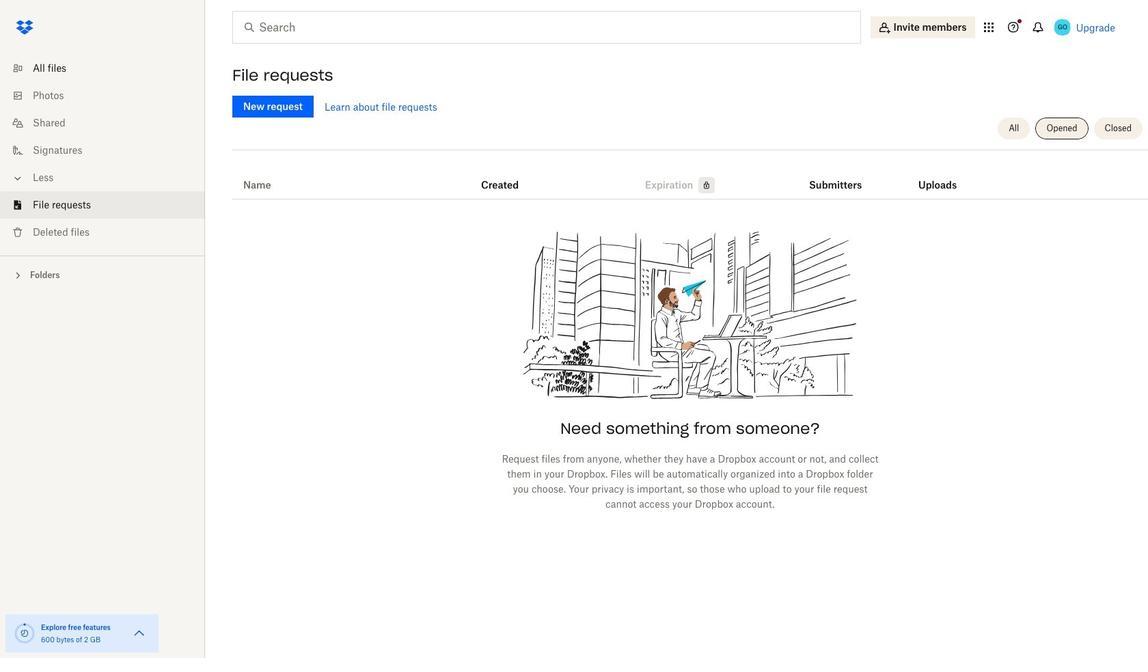 Task type: describe. For each thing, give the bounding box(es) containing it.
quota usage progress bar
[[14, 623, 36, 645]]

dropbox image
[[11, 14, 38, 41]]

less image
[[11, 172, 25, 185]]

1 column header from the left
[[809, 161, 864, 193]]

Search in folder "Dropbox" text field
[[259, 19, 833, 36]]

2 column header from the left
[[919, 161, 974, 193]]



Task type: locate. For each thing, give the bounding box(es) containing it.
pro trial element
[[694, 177, 715, 193]]

column header
[[809, 161, 864, 193], [919, 161, 974, 193]]

1 horizontal spatial column header
[[919, 161, 974, 193]]

0 horizontal spatial column header
[[809, 161, 864, 193]]

list
[[0, 46, 205, 256]]

quota usage image
[[14, 623, 36, 645]]

list item
[[0, 191, 205, 219]]

row
[[232, 155, 1149, 200]]



Task type: vqa. For each thing, say whether or not it's contained in the screenshot.
the can in the Can edit People can edit, delete, comment, and add the files to their Dropbox
no



